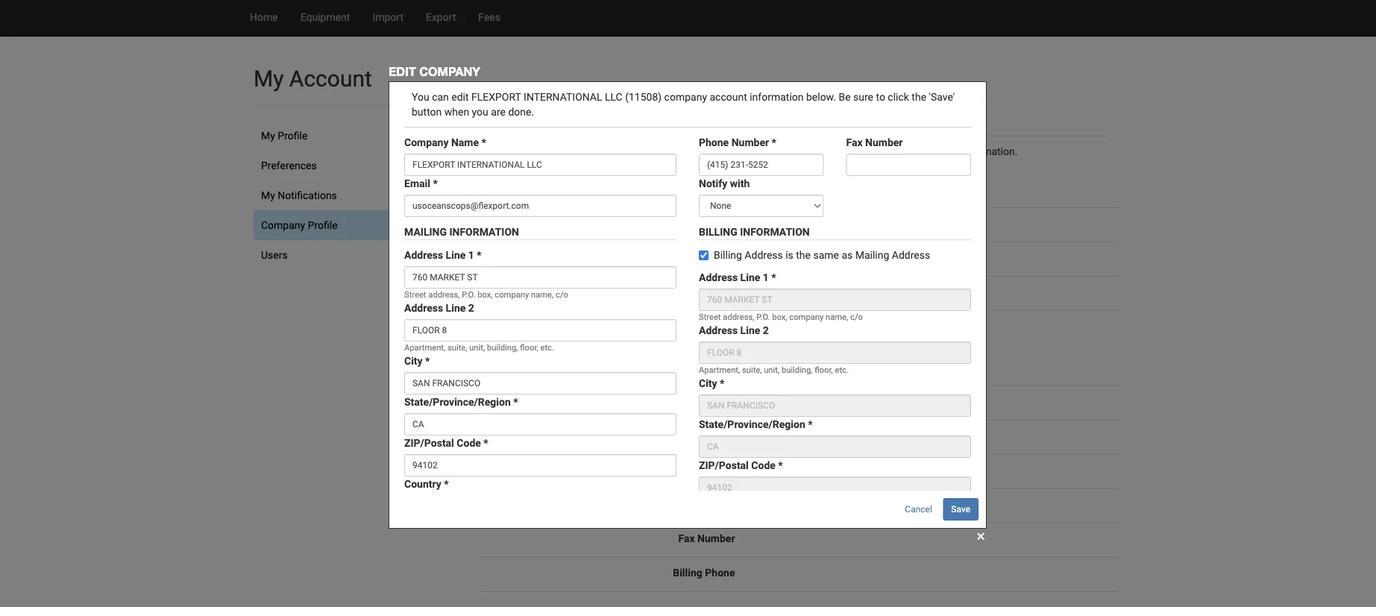 Task type: vqa. For each thing, say whether or not it's contained in the screenshot.
Company Type
yes



Task type: locate. For each thing, give the bounding box(es) containing it.
address up email
[[696, 395, 735, 407]]

company profile up the below
[[491, 122, 585, 134]]

1 vertical spatial mailing
[[899, 395, 933, 407]]

billing
[[664, 395, 694, 407], [758, 395, 786, 407], [673, 567, 703, 579]]

0 vertical spatial type
[[712, 217, 735, 229]]

the
[[770, 145, 785, 157], [840, 395, 855, 407]]

broker/freight
[[758, 217, 824, 229]]

my up my profile
[[254, 65, 284, 92]]

company left the name
[[787, 145, 830, 157]]

the right on
[[770, 145, 785, 157]]

1 horizontal spatial your
[[893, 145, 913, 157]]

is up the 'usoceanscops@flexport.com'
[[829, 395, 837, 407]]

is
[[522, 145, 530, 157], [829, 395, 837, 407]]

1 vertical spatial is
[[829, 395, 837, 407]]

2 horizontal spatial company
[[916, 145, 959, 157]]

company
[[419, 65, 480, 79], [491, 122, 541, 134], [666, 217, 710, 229], [261, 219, 305, 231], [678, 251, 723, 263], [682, 285, 726, 298], [662, 429, 707, 442]]

francisco ca 94102
[[781, 349, 885, 362]]

name
[[832, 145, 859, 157]]

type down name
[[712, 217, 735, 229]]

1 vertical spatial type
[[712, 464, 735, 476]]

as
[[885, 395, 896, 407]]

0 horizontal spatial company
[[556, 145, 598, 157]]

1 horizontal spatial information.
[[961, 145, 1018, 157]]

fax number
[[679, 532, 735, 545]]

billing down 'us'
[[758, 395, 786, 407]]

0 horizontal spatial the
[[770, 145, 785, 157]]

1 horizontal spatial the
[[840, 395, 855, 407]]

billing phone
[[673, 567, 735, 579]]

2 vertical spatial my
[[261, 189, 275, 201]]

email
[[709, 429, 735, 442]]

0 horizontal spatial information.
[[633, 145, 689, 157]]

market
[[778, 320, 819, 332]]

0 horizontal spatial is
[[522, 145, 530, 157]]

address down the company #
[[696, 320, 735, 332]]

your right edit
[[893, 145, 913, 157]]

0 vertical spatial the
[[770, 145, 785, 157]]

address for mailing address
[[696, 320, 735, 332]]

mailing address
[[659, 320, 735, 332]]

to
[[861, 145, 870, 157]]

type down email
[[712, 464, 735, 476]]

type for company type
[[712, 217, 735, 229]]

usoceanscops@flexport.com
[[758, 429, 893, 442]]

your
[[533, 145, 553, 157], [893, 145, 913, 157]]

company profile
[[491, 122, 585, 134], [261, 219, 338, 231]]

edit company
[[389, 65, 480, 79]]

mailing down the company #
[[659, 320, 694, 332]]

company left profile
[[556, 145, 598, 157]]

your right the below
[[533, 145, 553, 157]]

billing for billing phone
[[673, 567, 703, 579]]

1 vertical spatial my
[[261, 129, 275, 142]]

1 your from the left
[[533, 145, 553, 157]]

company
[[556, 145, 598, 157], [787, 145, 830, 157], [916, 145, 959, 157]]

llc
[[891, 182, 909, 195]]

760
[[758, 320, 775, 332]]

2 information. from the left
[[961, 145, 1018, 157]]

company email
[[662, 429, 735, 442]]

is right the below
[[522, 145, 530, 157]]

information.
[[633, 145, 689, 157], [961, 145, 1018, 157]]

san
[[758, 349, 778, 362]]

my account
[[254, 65, 372, 92]]

profile
[[544, 122, 585, 134], [278, 129, 308, 142], [308, 219, 338, 231]]

0 vertical spatial my
[[254, 65, 284, 92]]

fax
[[679, 532, 695, 545]]

type
[[712, 217, 735, 229], [712, 464, 735, 476]]

#
[[729, 285, 735, 298]]

0 horizontal spatial mailing
[[659, 320, 694, 332]]

0 horizontal spatial company profile
[[261, 219, 338, 231]]

0 horizontal spatial your
[[533, 145, 553, 157]]

profile for below is your company profile information. you can click on the company name to edit your company information.
[[544, 122, 585, 134]]

billing left the phone
[[673, 567, 703, 579]]

the left same in the bottom right of the page
[[840, 395, 855, 407]]

billing up company email
[[664, 395, 694, 407]]

760 market st floor 8 san francisco ca 94102 us
[[758, 320, 885, 377]]

name
[[708, 182, 735, 195]]

1 horizontal spatial company
[[787, 145, 830, 157]]

1 horizontal spatial is
[[829, 395, 837, 407]]

0 vertical spatial company profile
[[491, 122, 585, 134]]

notification type
[[655, 464, 735, 476]]

address up the 'usoceanscops@flexport.com'
[[788, 395, 827, 407]]

can
[[712, 145, 729, 157]]

company right edit
[[419, 65, 480, 79]]

2 type from the top
[[712, 464, 735, 476]]

1 type from the top
[[712, 217, 735, 229]]

company profile down my notifications
[[261, 219, 338, 231]]

my down preferences
[[261, 189, 275, 201]]

billing address is the same as mailing address
[[758, 395, 974, 407]]

my
[[254, 65, 284, 92], [261, 129, 275, 142], [261, 189, 275, 201]]

company up 'company id'
[[666, 217, 710, 229]]

8
[[792, 335, 798, 347]]

click
[[732, 145, 753, 157]]

you
[[692, 145, 710, 157]]

my up preferences
[[261, 129, 275, 142]]

company right edit
[[916, 145, 959, 157]]

1 horizontal spatial company profile
[[491, 122, 585, 134]]

company #
[[682, 285, 735, 298]]

mailing right as
[[899, 395, 933, 407]]

mailing
[[659, 320, 694, 332], [899, 395, 933, 407]]

address
[[696, 320, 735, 332], [696, 395, 735, 407], [788, 395, 827, 407], [936, 395, 974, 407]]



Task type: describe. For each thing, give the bounding box(es) containing it.
forwarder
[[827, 217, 874, 229]]

number
[[698, 532, 735, 545]]

1 company from the left
[[556, 145, 598, 157]]

company up users
[[261, 219, 305, 231]]

preferences
[[261, 159, 317, 172]]

id
[[725, 251, 735, 263]]

company left #
[[682, 285, 726, 298]]

my profile
[[261, 129, 308, 142]]

my for my profile
[[261, 129, 275, 142]]

account
[[289, 65, 372, 92]]

type for notification type
[[712, 464, 735, 476]]

company type
[[666, 217, 735, 229]]

profile for preferences
[[278, 129, 308, 142]]

11508
[[758, 251, 787, 263]]

edit
[[873, 145, 890, 157]]

company left id
[[678, 251, 723, 263]]

notifications
[[278, 189, 337, 201]]

billing address
[[664, 395, 735, 407]]

company id
[[678, 251, 735, 263]]

below is your company profile information. you can click on the company name to edit your company information.
[[491, 145, 1018, 157]]

broker/freight forwarder
[[758, 217, 874, 229]]

my for my notifications
[[261, 189, 275, 201]]

same
[[857, 395, 883, 407]]

address for billing address
[[696, 395, 735, 407]]

1 vertical spatial company profile
[[261, 219, 338, 231]]

2 company from the left
[[787, 145, 830, 157]]

my notifications
[[261, 189, 337, 201]]

billing for billing address is the same as mailing address
[[758, 395, 786, 407]]

floor
[[758, 335, 789, 347]]

profile
[[601, 145, 630, 157]]

1 horizontal spatial mailing
[[899, 395, 933, 407]]

address right as
[[936, 395, 974, 407]]

2 your from the left
[[893, 145, 913, 157]]

us
[[758, 364, 771, 377]]

address for billing address is the same as mailing address
[[788, 395, 827, 407]]

0 vertical spatial is
[[522, 145, 530, 157]]

users
[[261, 249, 288, 261]]

my for my account
[[254, 65, 284, 92]]

1 vertical spatial the
[[840, 395, 855, 407]]

1 information. from the left
[[633, 145, 689, 157]]

3 company from the left
[[916, 145, 959, 157]]

on
[[756, 145, 767, 157]]

flexport international llc
[[758, 182, 909, 195]]

company up the below
[[491, 122, 541, 134]]

edit
[[389, 65, 416, 79]]

none
[[758, 464, 786, 476]]

international
[[810, 182, 888, 195]]

flexport
[[758, 182, 807, 195]]

company up the notification
[[662, 429, 707, 442]]

st
[[821, 320, 834, 332]]

notification
[[655, 464, 710, 476]]

phone
[[705, 567, 735, 579]]

below
[[491, 145, 520, 157]]

billing for billing address
[[664, 395, 694, 407]]

0 vertical spatial mailing
[[659, 320, 694, 332]]



